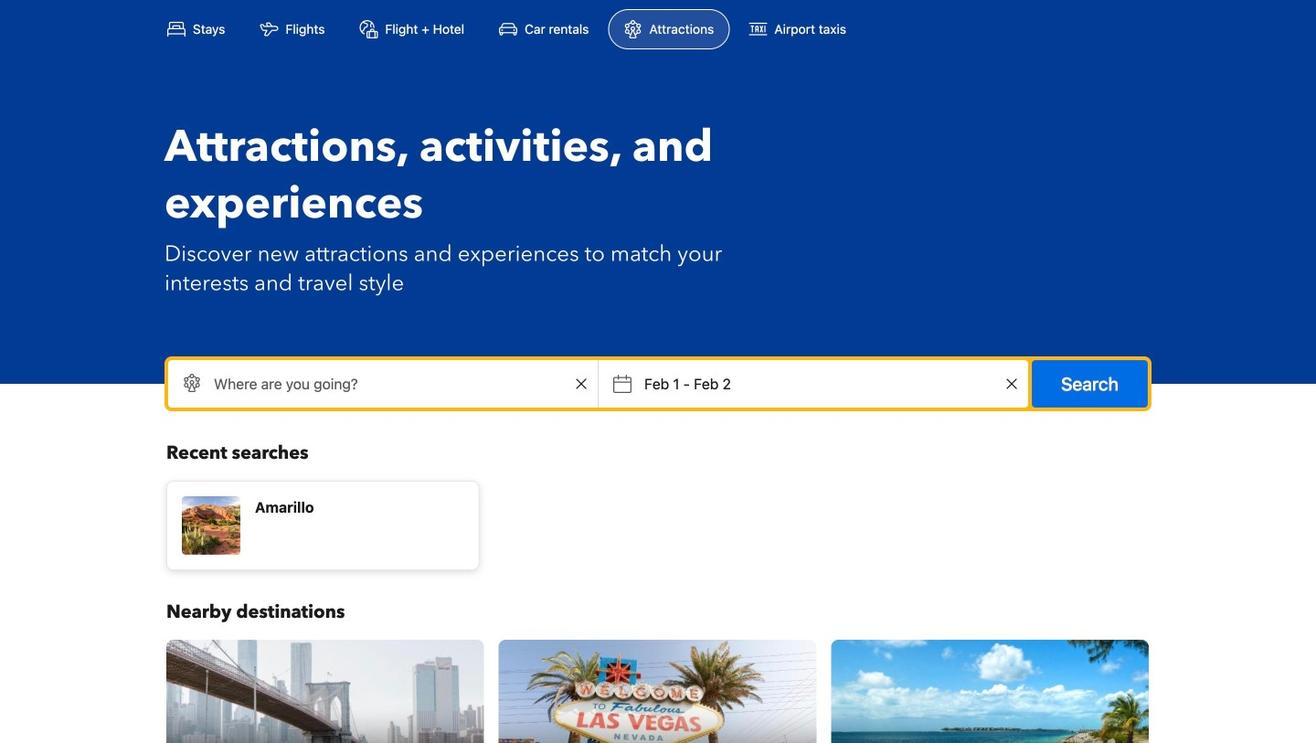 Task type: locate. For each thing, give the bounding box(es) containing it.
las vegas image
[[499, 640, 816, 743]]



Task type: vqa. For each thing, say whether or not it's contained in the screenshot.
Bay,
no



Task type: describe. For each thing, give the bounding box(es) containing it.
new york image
[[166, 640, 484, 743]]

Where are you going? search field
[[168, 360, 598, 408]]

key west image
[[831, 640, 1149, 743]]



